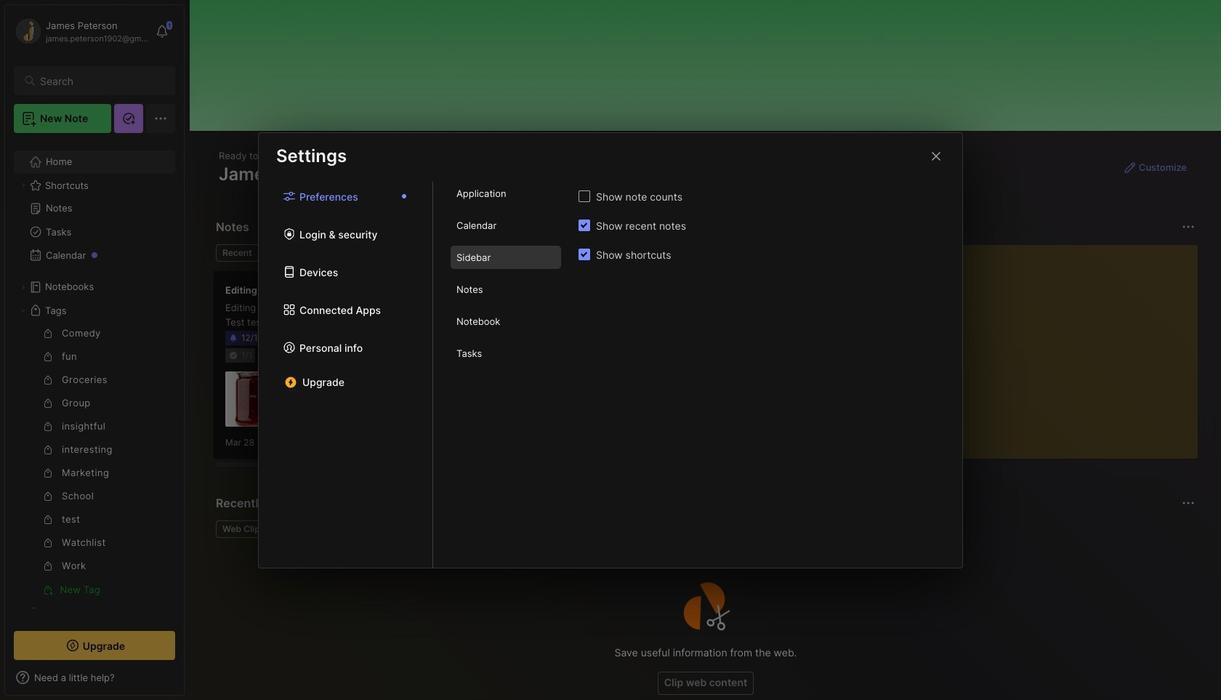 Task type: describe. For each thing, give the bounding box(es) containing it.
none search field inside main element
[[40, 72, 162, 89]]

Start writing… text field
[[894, 245, 1198, 447]]

expand tags image
[[19, 306, 28, 315]]

thumbnail image
[[225, 372, 281, 427]]

group inside main element
[[14, 322, 167, 601]]



Task type: locate. For each thing, give the bounding box(es) containing it.
1 tab list from the left
[[259, 182, 433, 568]]

tab
[[451, 182, 561, 205], [451, 214, 561, 237], [216, 244, 259, 262], [451, 246, 561, 269], [451, 278, 561, 301], [451, 310, 561, 333], [451, 342, 561, 365], [216, 521, 271, 538]]

None checkbox
[[579, 190, 590, 202], [579, 220, 590, 231], [579, 190, 590, 202], [579, 220, 590, 231]]

tree inside main element
[[5, 142, 184, 657]]

row group
[[213, 270, 1222, 468]]

None checkbox
[[579, 249, 590, 260]]

tab list
[[259, 182, 433, 568], [433, 182, 579, 568]]

Search text field
[[40, 74, 162, 88]]

expand notebooks image
[[19, 283, 28, 292]]

None search field
[[40, 72, 162, 89]]

main element
[[0, 0, 189, 700]]

close image
[[928, 147, 945, 165]]

group
[[14, 322, 167, 601]]

2 tab list from the left
[[433, 182, 579, 568]]

tree
[[5, 142, 184, 657]]



Task type: vqa. For each thing, say whether or not it's contained in the screenshot.
checkbox
yes



